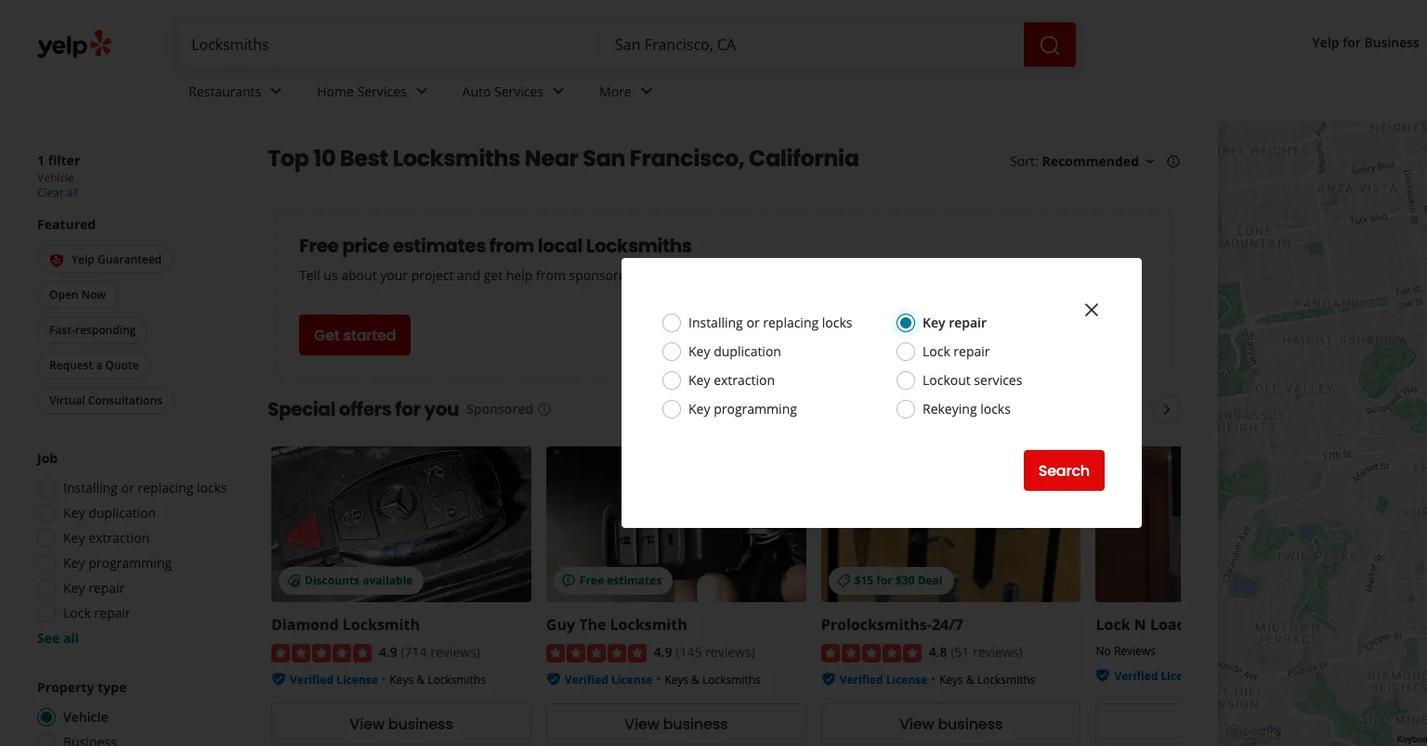Task type: locate. For each thing, give the bounding box(es) containing it.
4.9 (714 reviews)
[[379, 644, 480, 662]]

1 horizontal spatial business
[[663, 714, 728, 736]]

0 vertical spatial all
[[67, 185, 79, 201]]

option group containing property type
[[32, 680, 230, 747]]

services for home services
[[357, 82, 407, 100]]

None search field
[[177, 22, 1080, 67]]

0 horizontal spatial 24 chevron down v2 image
[[265, 80, 287, 103]]

keys & locksmiths
[[390, 673, 486, 689], [664, 673, 761, 689], [939, 673, 1036, 689]]

for left business
[[1343, 34, 1361, 52]]

24 chevron down v2 image right more
[[635, 80, 658, 103]]

2 horizontal spatial reviews)
[[973, 644, 1023, 662]]

2 vertical spatial locks
[[197, 480, 227, 497]]

keyboa
[[1397, 735, 1427, 745]]

1 horizontal spatial 24 chevron down v2 image
[[410, 80, 433, 103]]

license down diamond locksmith link
[[336, 673, 378, 689]]

view for 24/7
[[899, 714, 934, 736]]

estimates up guy the locksmith
[[607, 573, 662, 589]]

or
[[746, 314, 760, 332], [121, 480, 134, 497]]

free price estimates from local locksmiths image
[[968, 255, 1061, 347]]

home services link
[[302, 67, 447, 121]]

keys & locksmiths for guy the locksmith
[[664, 673, 761, 689]]

0 vertical spatial estimates
[[393, 233, 486, 259]]

estimates inside free price estimates from local locksmiths tell us about your project and get help from sponsored businesses.
[[393, 233, 486, 259]]

4.9 left (145
[[654, 644, 672, 662]]

vehicle
[[37, 170, 74, 186], [63, 709, 108, 727]]

verified license button down reviews
[[1114, 667, 1202, 685]]

extraction
[[714, 372, 775, 389], [88, 530, 150, 548]]

0 horizontal spatial for
[[395, 397, 421, 423]]

programming
[[714, 400, 797, 418], [88, 555, 172, 573]]

best
[[340, 143, 388, 174]]

view business link down (51
[[821, 705, 1081, 746]]

keys & locksmiths down 4.8 (51 reviews)
[[939, 673, 1036, 689]]

0 vertical spatial yelp
[[1312, 34, 1339, 52]]

license down guy the locksmith link
[[611, 673, 653, 689]]

0 horizontal spatial lock
[[63, 605, 91, 623]]

$30
[[896, 573, 915, 589]]

1 horizontal spatial reviews)
[[705, 644, 755, 662]]

sponsored
[[569, 267, 634, 284]]

california
[[749, 143, 859, 174]]

2 horizontal spatial keys & locksmiths
[[939, 673, 1036, 689]]

1 business from the left
[[388, 714, 453, 736]]

locksmiths inside free price estimates from local locksmiths tell us about your project and get help from sponsored businesses.
[[586, 233, 692, 259]]

1 vertical spatial locks
[[980, 400, 1011, 418]]

business for guy the locksmith
[[663, 714, 728, 736]]

lock repair inside option group
[[63, 605, 131, 623]]

(51
[[951, 644, 969, 662]]

business down (714
[[388, 714, 453, 736]]

services
[[357, 82, 407, 100], [494, 82, 544, 100]]

installing
[[688, 314, 743, 332], [63, 480, 118, 497]]

yelp inside yelp guaranteed button
[[72, 252, 95, 268]]

3 locksmith from the left
[[1190, 615, 1267, 635]]

guy the locksmith
[[546, 615, 687, 635]]

4.9 left (714
[[379, 644, 398, 662]]

24/7
[[932, 615, 963, 635]]

3 24 chevron down v2 image from the left
[[635, 80, 658, 103]]

verified license down guy the locksmith link
[[565, 673, 653, 689]]

1 horizontal spatial estimates
[[607, 573, 662, 589]]

near
[[525, 143, 578, 174]]

4.8 (51 reviews)
[[929, 644, 1023, 662]]

repair
[[949, 314, 987, 332], [954, 343, 990, 360], [88, 580, 125, 598], [94, 605, 131, 623]]

keys down (51
[[939, 673, 963, 689]]

16 verified v2 image down diamond
[[271, 673, 286, 688]]

view
[[350, 714, 385, 736], [624, 714, 659, 736], [899, 714, 934, 736]]

or inside option group
[[121, 480, 134, 497]]

locksmith inside lock n load locksmith no reviews
[[1190, 615, 1267, 635]]

0 horizontal spatial estimates
[[393, 233, 486, 259]]

services right home
[[357, 82, 407, 100]]

option group containing job
[[32, 450, 230, 649]]

1 vertical spatial free
[[580, 573, 604, 589]]

business down (145
[[663, 714, 728, 736]]

1 24 chevron down v2 image from the left
[[265, 80, 287, 103]]

0 vertical spatial installing
[[688, 314, 743, 332]]

for
[[1343, 34, 1361, 52], [395, 397, 421, 423], [876, 573, 893, 589]]

guy
[[546, 615, 575, 635]]

verified down diamond
[[290, 673, 334, 689]]

lock left n
[[1096, 615, 1130, 635]]

& down (145
[[691, 673, 699, 689]]

3 view business from the left
[[899, 714, 1003, 736]]

keyboa button
[[1397, 734, 1427, 747]]

free estimates
[[580, 573, 662, 589]]

1 horizontal spatial key repair
[[923, 314, 987, 332]]

1 horizontal spatial key duplication
[[688, 343, 781, 360]]

lock repair up see all
[[63, 605, 131, 623]]

2 keys from the left
[[664, 673, 688, 689]]

license down 4.8 star rating image
[[886, 673, 928, 689]]

view business link down (145
[[546, 705, 806, 746]]

2 horizontal spatial for
[[1343, 34, 1361, 52]]

verified for diamond locksmith
[[290, 673, 334, 689]]

0 vertical spatial vehicle
[[37, 170, 74, 186]]

3 business from the left
[[938, 714, 1003, 736]]

0 vertical spatial programming
[[714, 400, 797, 418]]

yelp guaranteed button
[[37, 245, 174, 274]]

2 horizontal spatial view business link
[[821, 705, 1081, 746]]

16 discount available v2 image
[[286, 574, 301, 589]]

fast-responding button
[[37, 317, 148, 345]]

2 24 chevron down v2 image from the left
[[410, 80, 433, 103]]

license for guy the locksmith
[[611, 673, 653, 689]]

& down 4.8 (51 reviews)
[[966, 673, 974, 689]]

license for diamond locksmith
[[336, 673, 378, 689]]

free right 16 free estimates v2 image
[[580, 573, 604, 589]]

0 horizontal spatial or
[[121, 480, 134, 497]]

1 vertical spatial vehicle
[[63, 709, 108, 727]]

4.9 for diamond locksmith
[[379, 644, 398, 662]]

estimates up 'project'
[[393, 233, 486, 259]]

1 horizontal spatial &
[[691, 673, 699, 689]]

1 vertical spatial or
[[121, 480, 134, 497]]

24 chevron down v2 image inside home services link
[[410, 80, 433, 103]]

2 4.9 star rating image from the left
[[546, 645, 646, 664]]

1 vertical spatial lock repair
[[63, 605, 131, 623]]

verified for prolocksmiths-24/7
[[840, 673, 883, 689]]

3 view from the left
[[899, 714, 934, 736]]

1 vertical spatial yelp
[[72, 252, 95, 268]]

all right 'see'
[[63, 630, 79, 648]]

2 horizontal spatial lock
[[1096, 615, 1130, 635]]

lock up lockout
[[923, 343, 950, 360]]

1 horizontal spatial for
[[876, 573, 893, 589]]

locksmiths for prolocksmiths-24/7
[[977, 673, 1036, 689]]

verified down 4.8 star rating image
[[840, 673, 883, 689]]

for inside button
[[1343, 34, 1361, 52]]

& down (714
[[416, 673, 425, 689]]

4.8
[[929, 644, 947, 662]]

0 vertical spatial duplication
[[714, 343, 781, 360]]

0 horizontal spatial view
[[350, 714, 385, 736]]

1 vertical spatial installing
[[63, 480, 118, 497]]

1 horizontal spatial yelp
[[1312, 34, 1339, 52]]

0 horizontal spatial free
[[299, 233, 339, 259]]

1 keys from the left
[[390, 673, 414, 689]]

0 vertical spatial key duplication
[[688, 343, 781, 360]]

16 info v2 image
[[537, 402, 552, 417]]

verified license button down 4.8 star rating image
[[840, 671, 928, 689]]

keys & locksmiths down "4.9 (714 reviews)"
[[390, 673, 486, 689]]

0 horizontal spatial business
[[388, 714, 453, 736]]

2 view business from the left
[[624, 714, 728, 736]]

key duplication
[[688, 343, 781, 360], [63, 505, 156, 523]]

1 vertical spatial option group
[[32, 680, 230, 747]]

1 4.9 from the left
[[379, 644, 398, 662]]

16 free estimates v2 image
[[561, 574, 576, 589]]

extraction inside search dialog
[[714, 372, 775, 389]]

services inside "link"
[[494, 82, 544, 100]]

1 horizontal spatial 16 verified v2 image
[[821, 673, 836, 688]]

key programming
[[688, 400, 797, 418], [63, 555, 172, 573]]

locks
[[822, 314, 852, 332], [980, 400, 1011, 418], [197, 480, 227, 497]]

view business down (145
[[624, 714, 728, 736]]

4.9 (145 reviews)
[[654, 644, 755, 662]]

1 horizontal spatial view
[[624, 714, 659, 736]]

view business for guy the locksmith
[[624, 714, 728, 736]]

verified license button down diamond locksmith link
[[290, 671, 378, 689]]

1 view from the left
[[350, 714, 385, 736]]

1 horizontal spatial 4.9
[[654, 644, 672, 662]]

vehicle down filter
[[37, 170, 74, 186]]

2 horizontal spatial view
[[899, 714, 934, 736]]

reviews) right (51
[[973, 644, 1023, 662]]

1 horizontal spatial free
[[580, 573, 604, 589]]

0 horizontal spatial 4.9
[[379, 644, 398, 662]]

3 keys & locksmiths from the left
[[939, 673, 1036, 689]]

keys down (145
[[664, 673, 688, 689]]

locksmiths down "auto"
[[393, 143, 520, 174]]

lockout services
[[923, 372, 1022, 389]]

for for yelp
[[1343, 34, 1361, 52]]

24 chevron down v2 image left "auto"
[[410, 80, 433, 103]]

option group
[[32, 450, 230, 649], [32, 680, 230, 747]]

1 horizontal spatial lock repair
[[923, 343, 990, 360]]

1 option group from the top
[[32, 450, 230, 649]]

24 chevron down v2 image inside restaurants "link"
[[265, 80, 287, 103]]

1 16 verified v2 image from the left
[[271, 673, 286, 688]]

1 horizontal spatial installing or replacing locks
[[688, 314, 852, 332]]

locksmith up (145
[[610, 615, 687, 635]]

0 vertical spatial lock repair
[[923, 343, 990, 360]]

fast-
[[49, 323, 75, 339]]

1 horizontal spatial programming
[[714, 400, 797, 418]]

vehicle down property type
[[63, 709, 108, 727]]

yelp for business button
[[1305, 26, 1427, 60]]

2 business from the left
[[663, 714, 728, 736]]

reviews) for diamond locksmith
[[430, 644, 480, 662]]

1 vertical spatial extraction
[[88, 530, 150, 548]]

0 vertical spatial locks
[[822, 314, 852, 332]]

(145
[[676, 644, 702, 662]]

from up help
[[489, 233, 534, 259]]

no
[[1096, 644, 1111, 660]]

google image
[[1223, 723, 1284, 747]]

locksmiths up businesses. on the top left of the page
[[586, 233, 692, 259]]

0 horizontal spatial extraction
[[88, 530, 150, 548]]

3 reviews) from the left
[[973, 644, 1023, 662]]

yelp right 16 yelp guaranteed v2 icon
[[72, 252, 95, 268]]

0 horizontal spatial 16 verified v2 image
[[271, 673, 286, 688]]

1 4.9 star rating image from the left
[[271, 645, 372, 664]]

1 horizontal spatial keys
[[664, 673, 688, 689]]

4.9 star rating image
[[271, 645, 372, 664], [546, 645, 646, 664]]

4.8 star rating image
[[821, 645, 921, 664]]

1 horizontal spatial 4.9 star rating image
[[546, 645, 646, 664]]

0 horizontal spatial locksmith
[[343, 615, 420, 635]]

1 horizontal spatial locks
[[822, 314, 852, 332]]

0 vertical spatial from
[[489, 233, 534, 259]]

0 horizontal spatial from
[[489, 233, 534, 259]]

2 view business link from the left
[[546, 705, 806, 746]]

2 horizontal spatial 24 chevron down v2 image
[[635, 80, 658, 103]]

1 horizontal spatial keys & locksmiths
[[664, 673, 761, 689]]

key
[[923, 314, 945, 332], [688, 343, 710, 360], [688, 372, 710, 389], [688, 400, 710, 418], [63, 505, 85, 523], [63, 530, 85, 548], [63, 555, 85, 573], [63, 580, 85, 598]]

job
[[37, 450, 58, 468]]

1 locksmith from the left
[[343, 615, 420, 635]]

4.9 star rating image down diamond
[[271, 645, 372, 664]]

1 horizontal spatial installing
[[688, 314, 743, 332]]

view for locksmith
[[350, 714, 385, 736]]

0 horizontal spatial services
[[357, 82, 407, 100]]

installing inside option group
[[63, 480, 118, 497]]

1 keys & locksmiths from the left
[[390, 673, 486, 689]]

1 view business link from the left
[[271, 705, 531, 746]]

or inside search dialog
[[746, 314, 760, 332]]

2 & from the left
[[691, 673, 699, 689]]

1 vertical spatial all
[[63, 630, 79, 648]]

view business link
[[271, 705, 531, 746], [546, 705, 806, 746], [821, 705, 1081, 746]]

24 chevron down v2 image inside more link
[[635, 80, 658, 103]]

16 verified v2 image
[[271, 673, 286, 688], [821, 673, 836, 688]]

search button
[[1024, 451, 1105, 491]]

lock up see all
[[63, 605, 91, 623]]

24 chevron down v2 image
[[265, 80, 287, 103], [410, 80, 433, 103], [635, 80, 658, 103]]

key repair up lockout
[[923, 314, 987, 332]]

1 horizontal spatial view business
[[624, 714, 728, 736]]

reviews) right (714
[[430, 644, 480, 662]]

verified license down 4.8 star rating image
[[840, 673, 928, 689]]

16 verified v2 image down no
[[1096, 669, 1111, 684]]

price
[[342, 233, 389, 259]]

1 horizontal spatial replacing
[[763, 314, 819, 332]]

keys & locksmiths down '4.9 (145 reviews)' on the bottom
[[664, 673, 761, 689]]

request
[[49, 358, 93, 374]]

lock repair up lockout
[[923, 343, 990, 360]]

services left 24 chevron down v2 image
[[494, 82, 544, 100]]

2 option group from the top
[[32, 680, 230, 747]]

0 horizontal spatial installing or replacing locks
[[63, 480, 227, 497]]

keys & locksmiths for prolocksmiths-24/7
[[939, 673, 1036, 689]]

keys down (714
[[390, 673, 414, 689]]

business down 4.8 (51 reviews)
[[938, 714, 1003, 736]]

1 vertical spatial key duplication
[[63, 505, 156, 523]]

3 & from the left
[[966, 673, 974, 689]]

installing or replacing locks
[[688, 314, 852, 332], [63, 480, 227, 497]]

key programming inside search dialog
[[688, 400, 797, 418]]

1 horizontal spatial or
[[746, 314, 760, 332]]

lock repair
[[923, 343, 990, 360], [63, 605, 131, 623]]

16 verified v2 image down 4.8 star rating image
[[821, 673, 836, 688]]

all right clear
[[67, 185, 79, 201]]

0 vertical spatial option group
[[32, 450, 230, 649]]

0 vertical spatial key extraction
[[688, 372, 775, 389]]

yelp
[[1312, 34, 1339, 52], [72, 252, 95, 268]]

1 vertical spatial duplication
[[88, 505, 156, 523]]

16 verified v2 image
[[1096, 669, 1111, 684], [546, 673, 561, 688]]

1 view business from the left
[[350, 714, 453, 736]]

locksmiths down "4.9 (714 reviews)"
[[428, 673, 486, 689]]

24 chevron down v2 image right the restaurants
[[265, 80, 287, 103]]

business
[[388, 714, 453, 736], [663, 714, 728, 736], [938, 714, 1003, 736]]

1 horizontal spatial services
[[494, 82, 544, 100]]

2 4.9 from the left
[[654, 644, 672, 662]]

keys for diamond locksmith
[[390, 673, 414, 689]]

from down local
[[536, 267, 566, 284]]

a
[[96, 358, 102, 374]]

0 horizontal spatial keys & locksmiths
[[390, 673, 486, 689]]

view business down (714
[[350, 714, 453, 736]]

16 info v2 image
[[1166, 154, 1181, 169]]

for left $30
[[876, 573, 893, 589]]

1 horizontal spatial extraction
[[714, 372, 775, 389]]

0 horizontal spatial programming
[[88, 555, 172, 573]]

0 horizontal spatial duplication
[[88, 505, 156, 523]]

16 verified v2 image for diamond locksmith
[[271, 673, 286, 688]]

16 yelp guaranteed v2 image
[[49, 253, 64, 268]]

1 horizontal spatial lock
[[923, 343, 950, 360]]

0 horizontal spatial view business link
[[271, 705, 531, 746]]

locksmiths down '4.9 (145 reviews)' on the bottom
[[702, 673, 761, 689]]

locksmiths down 4.8 (51 reviews)
[[977, 673, 1036, 689]]

1 services from the left
[[357, 82, 407, 100]]

key extraction inside search dialog
[[688, 372, 775, 389]]

all
[[67, 185, 79, 201], [63, 630, 79, 648]]

verified license down diamond locksmith link
[[290, 673, 378, 689]]

locksmith up (714
[[343, 615, 420, 635]]

license
[[1161, 669, 1202, 685], [336, 673, 378, 689], [611, 673, 653, 689], [886, 673, 928, 689]]

the
[[579, 615, 606, 635]]

yelp for yelp guaranteed
[[72, 252, 95, 268]]

2 horizontal spatial view business
[[899, 714, 1003, 736]]

4.9 star rating image for locksmith
[[271, 645, 372, 664]]

1 vertical spatial from
[[536, 267, 566, 284]]

request a quote button
[[37, 353, 151, 380]]

16 chevron down v2 image
[[1423, 36, 1427, 51]]

1 reviews) from the left
[[430, 644, 480, 662]]

0 horizontal spatial locks
[[197, 480, 227, 497]]

discounts available link
[[271, 447, 531, 603]]

yelp for yelp for business
[[1312, 34, 1339, 52]]

keys
[[390, 673, 414, 689], [664, 673, 688, 689], [939, 673, 963, 689]]

0 horizontal spatial lock repair
[[63, 605, 131, 623]]

verified down 'the'
[[565, 673, 608, 689]]

view business down (51
[[899, 714, 1003, 736]]

installing down businesses. on the top left of the page
[[688, 314, 743, 332]]

free price estimates from local locksmiths tell us about your project and get help from sponsored businesses.
[[299, 233, 707, 284]]

2 vertical spatial for
[[876, 573, 893, 589]]

lock n load locksmith link
[[1096, 615, 1267, 635]]

rekeying locks
[[923, 400, 1011, 418]]

free inside free price estimates from local locksmiths tell us about your project and get help from sponsored businesses.
[[299, 233, 339, 259]]

yelp left business
[[1312, 34, 1339, 52]]

diamond locksmith link
[[271, 615, 420, 635]]

1 filter vehicle clear all
[[37, 151, 80, 201]]

locksmith
[[343, 615, 420, 635], [610, 615, 687, 635], [1190, 615, 1267, 635]]

verified
[[1114, 669, 1158, 685], [290, 673, 334, 689], [565, 673, 608, 689], [840, 673, 883, 689]]

filter
[[48, 151, 80, 169]]

0 horizontal spatial &
[[416, 673, 425, 689]]

yelp inside yelp for business button
[[1312, 34, 1339, 52]]

reviews) right (145
[[705, 644, 755, 662]]

16 verified v2 image down "guy"
[[546, 673, 561, 688]]

0 horizontal spatial key duplication
[[63, 505, 156, 523]]

1 horizontal spatial view business link
[[546, 705, 806, 746]]

installing down the virtual consultations button
[[63, 480, 118, 497]]

map region
[[1014, 96, 1427, 747]]

3 keys from the left
[[939, 673, 963, 689]]

replacing inside search dialog
[[763, 314, 819, 332]]

offers
[[339, 397, 392, 423]]

0 vertical spatial extraction
[[714, 372, 775, 389]]

2 16 verified v2 image from the left
[[821, 673, 836, 688]]

2 keys & locksmiths from the left
[[664, 673, 761, 689]]

24 chevron down v2 image for restaurants
[[265, 80, 287, 103]]

2 services from the left
[[494, 82, 544, 100]]

3 view business link from the left
[[821, 705, 1081, 746]]

duplication inside search dialog
[[714, 343, 781, 360]]

view business link down (714
[[271, 705, 531, 746]]

verified license button down guy the locksmith link
[[565, 671, 653, 689]]

key repair up see all
[[63, 580, 125, 598]]

lock
[[923, 343, 950, 360], [63, 605, 91, 623], [1096, 615, 1130, 635]]

0 vertical spatial replacing
[[763, 314, 819, 332]]

more link
[[584, 67, 672, 121]]

free up tell
[[299, 233, 339, 259]]

2 horizontal spatial &
[[966, 673, 974, 689]]

verified license for guy the locksmith
[[565, 673, 653, 689]]

2 reviews) from the left
[[705, 644, 755, 662]]

search dialog
[[0, 0, 1427, 747]]

1
[[37, 151, 45, 169]]

2 view from the left
[[624, 714, 659, 736]]

open now
[[49, 287, 106, 303]]

2 horizontal spatial business
[[938, 714, 1003, 736]]

locksmith right load
[[1190, 615, 1267, 635]]

top
[[268, 143, 309, 174]]

for left you
[[395, 397, 421, 423]]

services for auto services
[[494, 82, 544, 100]]

4.9 star rating image down 'the'
[[546, 645, 646, 664]]

1 horizontal spatial key extraction
[[688, 372, 775, 389]]

0 vertical spatial for
[[1343, 34, 1361, 52]]

from
[[489, 233, 534, 259], [536, 267, 566, 284]]

1 horizontal spatial duplication
[[714, 343, 781, 360]]

view business link for guy the locksmith
[[546, 705, 806, 746]]

view business link for diamond locksmith
[[271, 705, 531, 746]]

16 deal v2 image
[[836, 574, 851, 589]]

your
[[380, 267, 408, 284]]

1 & from the left
[[416, 673, 425, 689]]



Task type: describe. For each thing, give the bounding box(es) containing it.
about
[[341, 267, 377, 284]]

type
[[98, 680, 127, 697]]

0 horizontal spatial 16 verified v2 image
[[546, 673, 561, 688]]

2 locksmith from the left
[[610, 615, 687, 635]]

verified license for diamond locksmith
[[290, 673, 378, 689]]

keys for guy the locksmith
[[664, 673, 688, 689]]

duplication inside option group
[[88, 505, 156, 523]]

vehicle inside option group
[[63, 709, 108, 727]]

reviews
[[1114, 644, 1156, 660]]

locksmiths for guy the locksmith
[[702, 673, 761, 689]]

24 chevron down v2 image
[[547, 80, 570, 103]]

free for price
[[299, 233, 339, 259]]

0 horizontal spatial replacing
[[138, 480, 193, 497]]

verified license button for prolocksmiths-24/7
[[840, 671, 928, 689]]

and
[[457, 267, 480, 284]]

4.9 for guy the locksmith
[[654, 644, 672, 662]]

lockout
[[923, 372, 971, 389]]

more
[[599, 82, 632, 100]]

verified for guy the locksmith
[[565, 673, 608, 689]]

fast-responding
[[49, 323, 136, 339]]

quote
[[105, 358, 139, 374]]

special offers for you
[[268, 397, 459, 423]]

close image
[[1081, 299, 1103, 321]]

search image
[[1039, 34, 1061, 56]]

keys for prolocksmiths-24/7
[[939, 673, 963, 689]]

guaranteed
[[98, 252, 162, 268]]

business
[[1364, 34, 1420, 52]]

open now button
[[37, 282, 118, 310]]

now
[[81, 287, 106, 303]]

view business link for prolocksmiths-24/7
[[821, 705, 1081, 746]]

all inside 1 filter vehicle clear all
[[67, 185, 79, 201]]

local
[[538, 233, 582, 259]]

home
[[317, 82, 354, 100]]

prolocksmiths-24/7
[[821, 615, 963, 635]]

discounts available
[[305, 573, 413, 589]]

property type
[[37, 680, 127, 697]]

0 horizontal spatial key programming
[[63, 555, 172, 573]]

you
[[424, 397, 459, 423]]

next image
[[1156, 399, 1178, 421]]

0 horizontal spatial key extraction
[[63, 530, 150, 548]]

restaurants
[[189, 82, 261, 100]]

open
[[49, 287, 78, 303]]

san
[[583, 143, 625, 174]]

deal
[[918, 573, 943, 589]]

see
[[37, 630, 60, 648]]

$15 for $30 deal
[[854, 573, 943, 589]]

$15
[[854, 573, 874, 589]]

24 chevron down v2 image for more
[[635, 80, 658, 103]]

yelp for business
[[1312, 34, 1420, 52]]

virtual
[[49, 393, 85, 409]]

installing or replacing locks inside search dialog
[[688, 314, 852, 332]]

1 vertical spatial installing or replacing locks
[[63, 480, 227, 497]]

search
[[1038, 460, 1090, 482]]

clear all link
[[37, 185, 79, 201]]

sponsored
[[467, 400, 533, 418]]

& for prolocksmiths-24/7
[[966, 673, 974, 689]]

license for prolocksmiths-24/7
[[886, 673, 928, 689]]

auto services
[[462, 82, 544, 100]]

& for guy the locksmith
[[691, 673, 699, 689]]

lock repair inside search dialog
[[923, 343, 990, 360]]

discounts
[[305, 573, 360, 589]]

10
[[313, 143, 336, 174]]

0 horizontal spatial key repair
[[63, 580, 125, 598]]

license down lock n load locksmith no reviews on the right of page
[[1161, 669, 1202, 685]]

4.9 star rating image for the
[[546, 645, 646, 664]]

available
[[363, 573, 413, 589]]

1 vertical spatial for
[[395, 397, 421, 423]]

property
[[37, 680, 94, 697]]

auto services link
[[447, 67, 584, 121]]

n
[[1134, 615, 1146, 635]]

guy the locksmith link
[[546, 615, 687, 635]]

& for diamond locksmith
[[416, 673, 425, 689]]

businesses.
[[637, 267, 707, 284]]

featured group
[[33, 216, 230, 419]]

reviews) for guy the locksmith
[[705, 644, 755, 662]]

verified license for prolocksmiths-24/7
[[840, 673, 928, 689]]

lock n load locksmith no reviews
[[1096, 615, 1267, 660]]

free for estimates
[[580, 573, 604, 589]]

verified license button for guy the locksmith
[[565, 671, 653, 689]]

installing inside search dialog
[[688, 314, 743, 332]]

key repair inside search dialog
[[923, 314, 987, 332]]

verified down reviews
[[1114, 669, 1158, 685]]

request a quote
[[49, 358, 139, 374]]

view business for prolocksmiths-24/7
[[899, 714, 1003, 736]]

rekeying
[[923, 400, 977, 418]]

locksmiths for diamond locksmith
[[428, 673, 486, 689]]

diamond
[[271, 615, 339, 635]]

free estimates link
[[546, 447, 806, 603]]

1 horizontal spatial from
[[536, 267, 566, 284]]

us
[[324, 267, 338, 284]]

virtual consultations
[[49, 393, 162, 409]]

$15 for $30 deal link
[[821, 447, 1081, 603]]

clear
[[37, 185, 64, 201]]

project
[[411, 267, 454, 284]]

for for $15
[[876, 573, 893, 589]]

get started
[[314, 325, 396, 346]]

keys & locksmiths for diamond locksmith
[[390, 673, 486, 689]]

16 verified v2 image for prolocksmiths-24/7
[[821, 673, 836, 688]]

prolocksmiths-
[[821, 615, 932, 635]]

1 vertical spatial estimates
[[607, 573, 662, 589]]

24 chevron down v2 image for home services
[[410, 80, 433, 103]]

yelp guaranteed
[[72, 252, 162, 268]]

lock inside lock n load locksmith no reviews
[[1096, 615, 1130, 635]]

business for diamond locksmith
[[388, 714, 453, 736]]

diamond locksmith
[[271, 615, 420, 635]]

load
[[1150, 615, 1186, 635]]

auto
[[462, 82, 491, 100]]

home services
[[317, 82, 407, 100]]

vehicle inside 1 filter vehicle clear all
[[37, 170, 74, 186]]

verified license button for diamond locksmith
[[290, 671, 378, 689]]

sort:
[[1010, 152, 1038, 170]]

services
[[974, 372, 1022, 389]]

help
[[506, 267, 533, 284]]

business for prolocksmiths-24/7
[[938, 714, 1003, 736]]

prolocksmiths-24/7 link
[[821, 615, 963, 635]]

reviews) for prolocksmiths-24/7
[[973, 644, 1023, 662]]

1 horizontal spatial 16 verified v2 image
[[1096, 669, 1111, 684]]

business categories element
[[174, 67, 1427, 121]]

key duplication inside search dialog
[[688, 343, 781, 360]]

programming inside search dialog
[[714, 400, 797, 418]]

started
[[343, 325, 396, 346]]

responding
[[75, 323, 136, 339]]

featured
[[37, 216, 96, 233]]

verified license down reviews
[[1114, 669, 1202, 685]]

restaurants link
[[174, 67, 302, 121]]

virtual consultations button
[[37, 388, 174, 416]]

view for the
[[624, 714, 659, 736]]

lock inside search dialog
[[923, 343, 950, 360]]

consultations
[[88, 393, 162, 409]]

special
[[268, 397, 335, 423]]

francisco,
[[630, 143, 745, 174]]

view business for diamond locksmith
[[350, 714, 453, 736]]

top 10 best locksmiths near san francisco, california
[[268, 143, 859, 174]]



Task type: vqa. For each thing, say whether or not it's contained in the screenshot.


